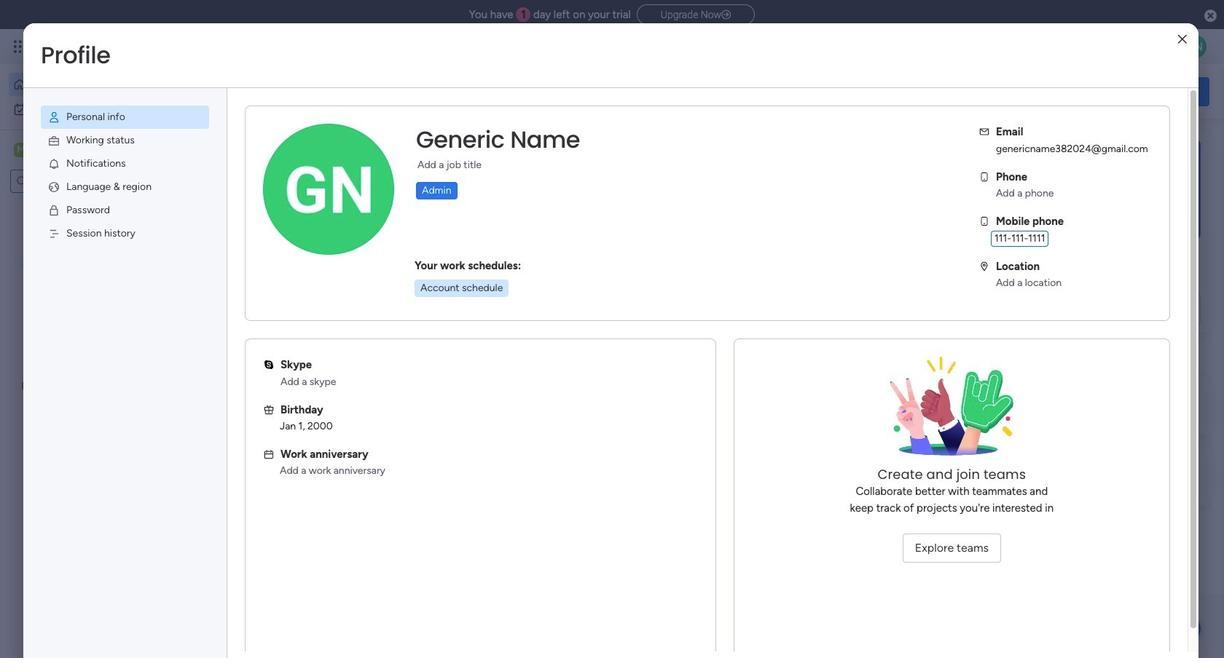 Task type: vqa. For each thing, say whether or not it's contained in the screenshot.
search in workspace FIELD
yes



Task type: locate. For each thing, give the bounding box(es) containing it.
6 menu item from the top
[[41, 222, 209, 246]]

None field
[[413, 125, 584, 155]]

generic name image
[[1184, 35, 1207, 58]]

close recently visited image
[[225, 148, 243, 165]]

workspace selection element
[[14, 141, 122, 160]]

personal info image
[[47, 111, 60, 124]]

1 vertical spatial option
[[9, 98, 177, 121]]

4 menu item from the top
[[41, 176, 209, 199]]

option up workspace selection element
[[9, 98, 177, 121]]

option
[[9, 73, 177, 96], [9, 98, 177, 121]]

Add a mobile phone field
[[991, 231, 1049, 247]]

public board image
[[484, 295, 500, 311]]

password image
[[47, 204, 60, 217]]

1 option from the top
[[9, 73, 177, 96]]

menu item
[[41, 106, 209, 129], [41, 129, 209, 152], [41, 152, 209, 176], [41, 176, 209, 199], [41, 199, 209, 222], [41, 222, 209, 246]]

0 vertical spatial option
[[9, 73, 177, 96]]

3 menu item from the top
[[41, 152, 209, 176]]

2 menu item from the top
[[41, 129, 209, 152]]

component image
[[243, 318, 257, 331]]

v2 bolt switch image
[[1117, 83, 1125, 99]]

select product image
[[13, 39, 28, 54]]

workspace image
[[14, 142, 28, 158]]

dapulse close image
[[1205, 9, 1217, 23]]

option up personal info image
[[9, 73, 177, 96]]

templates image image
[[1004, 139, 1197, 240]]

5 menu item from the top
[[41, 199, 209, 222]]

quick search results list box
[[225, 165, 956, 359]]

dapulse rightstroke image
[[722, 9, 731, 20]]

public board image
[[243, 295, 259, 311]]

open update feed (inbox) image
[[225, 376, 243, 394]]

Search in workspace field
[[31, 173, 104, 190]]



Task type: describe. For each thing, give the bounding box(es) containing it.
close image
[[1178, 34, 1187, 45]]

v2 user feedback image
[[1003, 83, 1014, 100]]

getting started element
[[991, 377, 1210, 436]]

no teams image
[[879, 357, 1025, 466]]

add to favorites image
[[435, 296, 449, 310]]

working status image
[[47, 134, 60, 147]]

1 menu item from the top
[[41, 106, 209, 129]]

notifications image
[[47, 157, 60, 171]]

2 option from the top
[[9, 98, 177, 121]]

language & region image
[[47, 181, 60, 194]]

menu menu
[[23, 88, 227, 263]]

close my workspaces image
[[225, 425, 243, 443]]

component image
[[484, 318, 497, 331]]

workspace image
[[249, 469, 284, 504]]

clear search image
[[106, 174, 120, 189]]

session history image
[[47, 227, 60, 241]]



